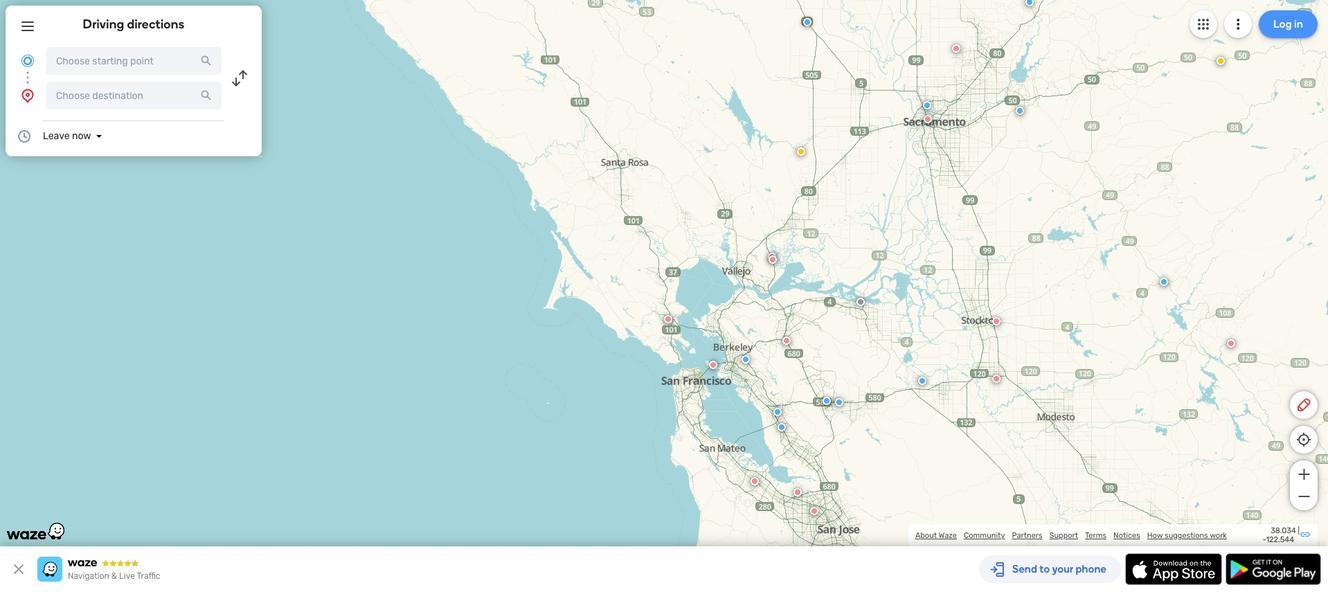 Task type: locate. For each thing, give the bounding box(es) containing it.
38.034 | -122.544
[[1263, 526, 1300, 544]]

work
[[1210, 531, 1227, 540]]

accident image
[[857, 298, 865, 306]]

navigation
[[68, 571, 109, 581]]

how suggestions work link
[[1147, 531, 1227, 540]]

Choose destination text field
[[46, 82, 222, 109]]

notices
[[1113, 531, 1140, 540]]

navigation & live traffic
[[68, 571, 160, 581]]

driving
[[83, 17, 124, 32]]

traffic
[[137, 571, 160, 581]]

partners link
[[1012, 531, 1043, 540]]

community link
[[964, 531, 1005, 540]]

now
[[72, 130, 91, 142]]

suggestions
[[1165, 531, 1208, 540]]

terms link
[[1085, 531, 1107, 540]]

about waze link
[[915, 531, 957, 540]]

location image
[[19, 87, 36, 104]]

about
[[915, 531, 937, 540]]

directions
[[127, 17, 184, 32]]

clock image
[[16, 128, 33, 145]]

support
[[1049, 531, 1078, 540]]

partners
[[1012, 531, 1043, 540]]

police image
[[1026, 0, 1034, 6], [923, 101, 931, 109], [918, 377, 926, 385], [823, 397, 831, 405], [835, 398, 843, 406], [778, 423, 786, 431]]

Choose starting point text field
[[46, 47, 222, 75]]

zoom out image
[[1295, 488, 1313, 505]]

road closed image
[[924, 115, 932, 123], [768, 253, 776, 261], [664, 315, 672, 323], [782, 337, 791, 345], [709, 361, 717, 369], [794, 488, 802, 496], [810, 507, 818, 515]]

live
[[119, 571, 135, 581]]

road closed image
[[952, 44, 960, 53], [769, 256, 777, 264], [992, 317, 1001, 325], [1227, 339, 1235, 348], [992, 375, 1001, 383], [751, 477, 759, 485]]

x image
[[10, 561, 27, 577]]

how
[[1147, 531, 1163, 540]]

|
[[1298, 526, 1300, 535]]

police image
[[803, 18, 812, 26], [1016, 107, 1024, 115], [1160, 278, 1168, 286], [742, 355, 750, 364], [773, 408, 782, 416]]

&
[[111, 571, 117, 581]]

terms
[[1085, 531, 1107, 540]]

support link
[[1049, 531, 1078, 540]]

notices link
[[1113, 531, 1140, 540]]

driving directions
[[83, 17, 184, 32]]



Task type: vqa. For each thing, say whether or not it's contained in the screenshot.
the bottom UNLOCK
no



Task type: describe. For each thing, give the bounding box(es) containing it.
hazard image
[[1217, 57, 1225, 65]]

-
[[1263, 535, 1266, 544]]

leave now
[[43, 130, 91, 142]]

link image
[[1300, 529, 1311, 540]]

leave
[[43, 130, 70, 142]]

hazard image
[[797, 147, 805, 156]]

waze
[[939, 531, 957, 540]]

community
[[964, 531, 1005, 540]]

38.034
[[1271, 526, 1296, 535]]

pencil image
[[1296, 397, 1312, 413]]

current location image
[[19, 53, 36, 69]]

about waze community partners support terms notices how suggestions work
[[915, 531, 1227, 540]]

zoom in image
[[1295, 466, 1313, 483]]

122.544
[[1266, 535, 1294, 544]]



